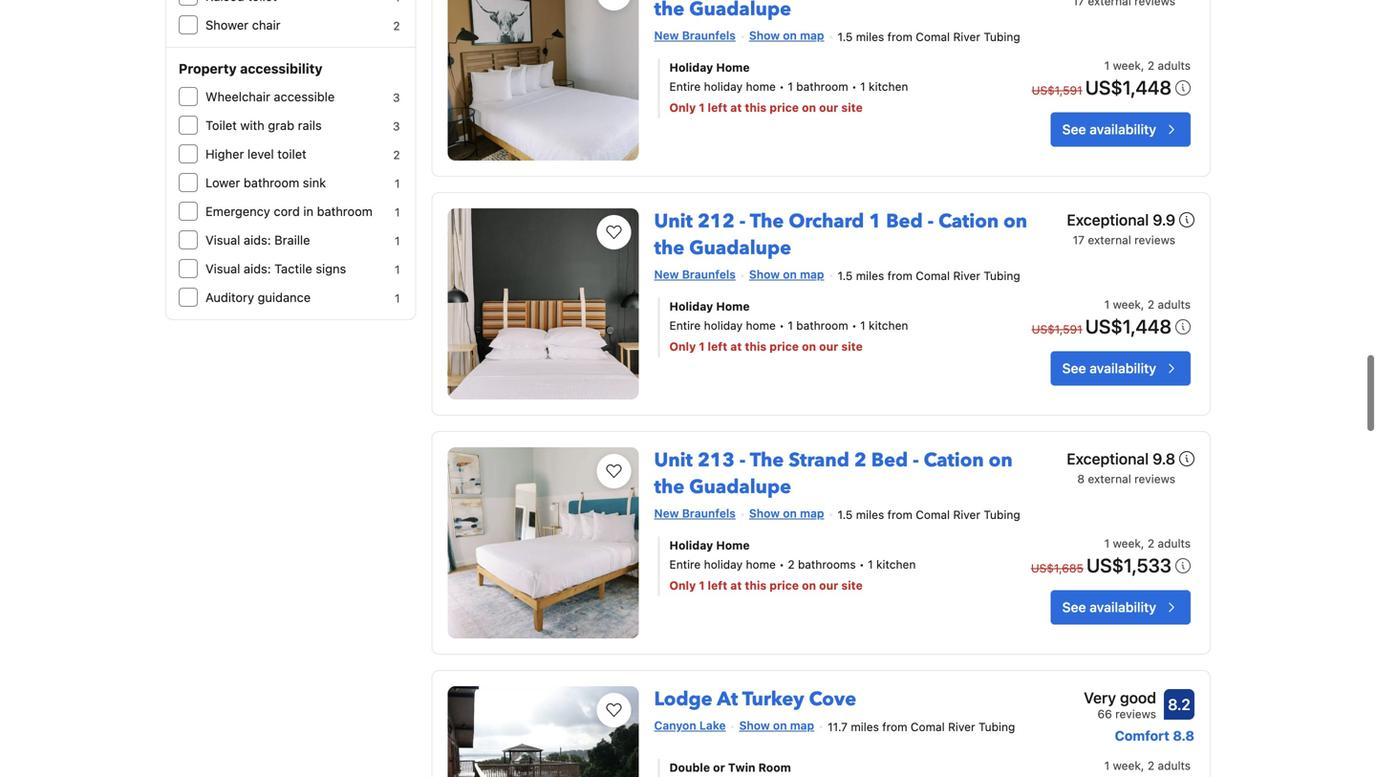 Task type: locate. For each thing, give the bounding box(es) containing it.
external inside exceptional 9.8 8 external reviews
[[1089, 472, 1132, 486]]

external inside exceptional 9.9 17 external reviews
[[1089, 233, 1132, 247]]

external
[[1089, 233, 1132, 247], [1089, 472, 1132, 486]]

left for 212
[[708, 340, 728, 353]]

1 vertical spatial see
[[1063, 360, 1087, 376]]

1 this from the top
[[745, 101, 767, 114]]

2 unit from the top
[[655, 448, 693, 474]]

at
[[717, 687, 738, 713]]

aids: down visual aids: braille
[[244, 262, 271, 276]]

2 home from the top
[[746, 319, 776, 332]]

2 1.5 miles from comal river tubing from the top
[[838, 269, 1021, 282]]

unit left 213
[[655, 448, 693, 474]]

3 our from the top
[[820, 579, 839, 592]]

bed right strand
[[872, 448, 909, 474]]

2 us$1,448 from the top
[[1086, 315, 1172, 337]]

holiday home entire holiday home • 2 bathrooms • 1 kitchen only 1 left at this price on our site
[[670, 539, 916, 592]]

2 vertical spatial holiday
[[704, 558, 743, 571]]

3 home from the top
[[717, 539, 750, 552]]

this inside holiday home entire holiday home • 2 bathrooms • 1 kitchen only 1 left at this price on our site
[[745, 579, 767, 592]]

tubing for lodge at turkey cove
[[979, 720, 1016, 734]]

1 vertical spatial entire
[[670, 319, 701, 332]]

the for strand
[[750, 448, 784, 474]]

1 vertical spatial bed
[[872, 448, 909, 474]]

3 braunfels from the top
[[682, 507, 736, 520]]

2 guadalupe from the top
[[690, 474, 792, 501]]

bathrooms
[[798, 558, 856, 571]]

2 price from the top
[[770, 340, 799, 353]]

exceptional for unit 213 - the strand 2 bed - cation on the guadalupe
[[1067, 450, 1149, 468]]

0 vertical spatial kitchen
[[869, 80, 909, 93]]

1 vertical spatial the
[[655, 474, 685, 501]]

tubing for unit 212 - the orchard 1 bed - cation on the guadalupe
[[984, 269, 1021, 282]]

1 site from the top
[[842, 101, 863, 114]]

1 vertical spatial price
[[770, 340, 799, 353]]

at
[[731, 101, 742, 114], [731, 340, 742, 353], [731, 579, 742, 592]]

0 vertical spatial unit
[[655, 208, 693, 235]]

exceptional element
[[1068, 208, 1176, 231], [1067, 448, 1176, 470]]

river
[[954, 30, 981, 43], [954, 269, 981, 282], [954, 508, 981, 521], [949, 720, 976, 734]]

see availability for unit 212 - the orchard 1 bed - cation on the guadalupe
[[1063, 360, 1157, 376]]

2 vertical spatial price
[[770, 579, 799, 592]]

3 see availability link from the top
[[1051, 590, 1191, 625]]

0 vertical spatial see availability link
[[1051, 112, 1191, 147]]

home for 213
[[746, 558, 776, 571]]

1 the from the top
[[655, 235, 685, 262]]

aids: up visual aids: tactile signs
[[244, 233, 271, 247]]

2 vertical spatial our
[[820, 579, 839, 592]]

, for third holiday home link from the bottom
[[1142, 59, 1145, 72]]

2 vertical spatial entire
[[670, 558, 701, 571]]

1 aids: from the top
[[244, 233, 271, 247]]

auditory
[[206, 290, 254, 305]]

3 , from the top
[[1142, 537, 1145, 550]]

external right '8'
[[1089, 472, 1132, 486]]

cation for unit 212 - the orchard 1 bed - cation on the guadalupe
[[939, 208, 999, 235]]

visual aids: tactile signs
[[206, 262, 346, 276]]

home for 213
[[717, 539, 750, 552]]

very good element
[[1084, 687, 1157, 710]]

1 at from the top
[[731, 101, 742, 114]]

0 vertical spatial new braunfels
[[655, 29, 736, 42]]

1 vertical spatial new
[[655, 268, 679, 281]]

map
[[800, 29, 825, 42], [800, 268, 825, 281], [800, 507, 825, 520], [791, 719, 815, 732]]

1 us$1,591 from the top
[[1032, 84, 1083, 97]]

home
[[746, 80, 776, 93], [746, 319, 776, 332], [746, 558, 776, 571]]

exceptional inside exceptional 9.8 8 external reviews
[[1067, 450, 1149, 468]]

66
[[1098, 708, 1113, 721]]

3 holiday from the top
[[670, 539, 714, 552]]

reviews inside exceptional 9.9 17 external reviews
[[1135, 233, 1176, 247]]

1 week , 2 adults for third holiday home link from the bottom
[[1105, 59, 1191, 72]]

guadalupe inside the 'unit 212 - the orchard 1 bed - cation on the guadalupe'
[[690, 235, 792, 262]]

2 vertical spatial availability
[[1090, 599, 1157, 615]]

0 vertical spatial exceptional element
[[1068, 208, 1176, 231]]

this for 213
[[745, 579, 767, 592]]

3 holiday from the top
[[704, 558, 743, 571]]

2 vertical spatial holiday
[[670, 539, 714, 552]]

reviews for unit 212 - the orchard 1 bed - cation on the guadalupe
[[1135, 233, 1176, 247]]

wheelchair accessible
[[206, 89, 335, 104]]

2 entire from the top
[[670, 319, 701, 332]]

2 external from the top
[[1089, 472, 1132, 486]]

1 vertical spatial guadalupe
[[690, 474, 792, 501]]

•
[[780, 80, 785, 93], [852, 80, 857, 93], [780, 319, 785, 332], [852, 319, 857, 332], [780, 558, 785, 571], [860, 558, 865, 571]]

1 the from the top
[[750, 208, 784, 235]]

3 1.5 miles from comal river tubing from the top
[[838, 508, 1021, 521]]

signs
[[316, 262, 346, 276]]

at for 213
[[731, 579, 742, 592]]

strand
[[789, 448, 850, 474]]

3 see from the top
[[1063, 599, 1087, 615]]

exceptional element up '8'
[[1067, 448, 1176, 470]]

2 availability from the top
[[1090, 360, 1157, 376]]

2 vertical spatial new
[[655, 507, 679, 520]]

site for strand
[[842, 579, 863, 592]]

unit inside unit 213 - the strand 2 bed - cation on the guadalupe
[[655, 448, 693, 474]]

1 us$1,448 from the top
[[1086, 76, 1172, 98]]

0 vertical spatial 3
[[393, 91, 400, 104]]

2 the from the top
[[655, 474, 685, 501]]

the for unit 213 - the strand 2 bed - cation on the guadalupe
[[655, 474, 685, 501]]

0 vertical spatial new
[[655, 29, 679, 42]]

exceptional element for unit 213 - the strand 2 bed - cation on the guadalupe
[[1067, 448, 1176, 470]]

1 vertical spatial holiday home link
[[670, 298, 993, 315]]

0 vertical spatial this
[[745, 101, 767, 114]]

1 vertical spatial unit
[[655, 448, 693, 474]]

show for at
[[740, 719, 770, 732]]

3 left from the top
[[708, 579, 728, 592]]

3 week from the top
[[1114, 537, 1142, 550]]

1 vertical spatial our
[[820, 340, 839, 353]]

new braunfels for 212
[[655, 268, 736, 281]]

2 vertical spatial see availability
[[1063, 599, 1157, 615]]

8
[[1078, 472, 1085, 486]]

visual
[[206, 233, 240, 247], [206, 262, 240, 276]]

aids: for braille
[[244, 233, 271, 247]]

reviews inside exceptional 9.8 8 external reviews
[[1135, 472, 1176, 486]]

us$1,591
[[1032, 84, 1083, 97], [1032, 323, 1083, 336]]

2 only from the top
[[670, 340, 696, 353]]

0 vertical spatial bed
[[887, 208, 923, 235]]

1 vertical spatial us$1,591
[[1032, 323, 1083, 336]]

bed inside the 'unit 212 - the orchard 1 bed - cation on the guadalupe'
[[887, 208, 923, 235]]

3 site from the top
[[842, 579, 863, 592]]

1 external from the top
[[1089, 233, 1132, 247]]

1 vertical spatial aids:
[[244, 262, 271, 276]]

1 vertical spatial holiday home entire holiday home • 1 bathroom • 1 kitchen only 1 left at this price on our site
[[670, 300, 909, 353]]

site
[[842, 101, 863, 114], [842, 340, 863, 353], [842, 579, 863, 592]]

1 week , 2 adults
[[1105, 59, 1191, 72], [1105, 298, 1191, 311], [1105, 537, 1191, 550], [1105, 759, 1191, 773]]

visual up 'auditory'
[[206, 262, 240, 276]]

0 vertical spatial us$1,591
[[1032, 84, 1083, 97]]

visual for visual aids: tactile signs
[[206, 262, 240, 276]]

1 vertical spatial external
[[1089, 472, 1132, 486]]

2 adults from the top
[[1158, 298, 1191, 311]]

1 vertical spatial new braunfels
[[655, 268, 736, 281]]

week
[[1114, 59, 1142, 72], [1114, 298, 1142, 311], [1114, 537, 1142, 550], [1114, 759, 1142, 773]]

1 vertical spatial site
[[842, 340, 863, 353]]

3 availability from the top
[[1090, 599, 1157, 615]]

1 vertical spatial exceptional
[[1067, 450, 1149, 468]]

aids: for tactile
[[244, 262, 271, 276]]

0 vertical spatial holiday
[[670, 61, 714, 74]]

2 see from the top
[[1063, 360, 1087, 376]]

4 , from the top
[[1142, 759, 1145, 773]]

0 vertical spatial cation
[[939, 208, 999, 235]]

,
[[1142, 59, 1145, 72], [1142, 298, 1145, 311], [1142, 537, 1145, 550], [1142, 759, 1145, 773]]

0 vertical spatial home
[[717, 61, 750, 74]]

tubing
[[984, 30, 1021, 43], [984, 269, 1021, 282], [984, 508, 1021, 521], [979, 720, 1016, 734]]

2 site from the top
[[842, 340, 863, 353]]

9.9
[[1153, 211, 1176, 229]]

0 vertical spatial reviews
[[1135, 233, 1176, 247]]

1 visual from the top
[[206, 233, 240, 247]]

1 availability from the top
[[1090, 121, 1157, 137]]

3 see availability from the top
[[1063, 599, 1157, 615]]

1.5 for orchard
[[838, 269, 853, 282]]

2 vertical spatial site
[[842, 579, 863, 592]]

left inside holiday home entire holiday home • 2 bathrooms • 1 kitchen only 1 left at this price on our site
[[708, 579, 728, 592]]

holiday for 212
[[670, 300, 714, 313]]

1 vertical spatial at
[[731, 340, 742, 353]]

aids:
[[244, 233, 271, 247], [244, 262, 271, 276]]

2 vertical spatial new braunfels
[[655, 507, 736, 520]]

2 braunfels from the top
[[682, 268, 736, 281]]

turkey
[[743, 687, 805, 713]]

unit 212 - the orchard 1 bed - cation on the guadalupe link
[[655, 201, 1028, 262]]

1 guadalupe from the top
[[690, 235, 792, 262]]

river for lodge at turkey cove
[[949, 720, 976, 734]]

3 1 week , 2 adults from the top
[[1105, 537, 1191, 550]]

0 vertical spatial the
[[655, 235, 685, 262]]

0 vertical spatial visual
[[206, 233, 240, 247]]

0 vertical spatial see
[[1063, 121, 1087, 137]]

0 vertical spatial price
[[770, 101, 799, 114]]

0 vertical spatial site
[[842, 101, 863, 114]]

2 the from the top
[[750, 448, 784, 474]]

availability
[[1090, 121, 1157, 137], [1090, 360, 1157, 376], [1090, 599, 1157, 615]]

2 vertical spatial holiday home link
[[670, 537, 993, 554]]

2 our from the top
[[820, 340, 839, 353]]

reviews down good
[[1116, 708, 1157, 721]]

1 vertical spatial braunfels
[[682, 268, 736, 281]]

4 week from the top
[[1114, 759, 1142, 773]]

price for strand
[[770, 579, 799, 592]]

map for at
[[791, 719, 815, 732]]

1 vertical spatial 3
[[393, 120, 400, 133]]

property
[[179, 61, 237, 76]]

bed right orchard
[[887, 208, 923, 235]]

miles for unit 213 - the strand 2 bed - cation on the guadalupe
[[856, 508, 885, 521]]

0 vertical spatial only
[[670, 101, 696, 114]]

1 vertical spatial holiday
[[704, 319, 743, 332]]

us$1,591 for unit 212 - the orchard 1 bed - cation on the guadalupe see availability link
[[1032, 323, 1083, 336]]

wheelchair
[[206, 89, 270, 104]]

2 holiday from the top
[[704, 319, 743, 332]]

0 vertical spatial left
[[708, 101, 728, 114]]

0 vertical spatial 1.5
[[838, 30, 853, 43]]

higher level toilet
[[206, 147, 307, 161]]

1 unit from the top
[[655, 208, 693, 235]]

at inside holiday home entire holiday home • 2 bathrooms • 1 kitchen only 1 left at this price on our site
[[731, 579, 742, 592]]

2 vertical spatial 1.5 miles from comal river tubing
[[838, 508, 1021, 521]]

1 holiday from the top
[[704, 80, 743, 93]]

exceptional up '8'
[[1067, 450, 1149, 468]]

1 vertical spatial 1.5
[[838, 269, 853, 282]]

0 vertical spatial our
[[820, 101, 839, 114]]

unit 222 - the lyndon 1 bed - cation on the guadalupe image
[[448, 0, 639, 161]]

0 vertical spatial holiday home link
[[670, 59, 993, 76]]

toilet
[[278, 147, 307, 161]]

us$1,448
[[1086, 76, 1172, 98], [1086, 315, 1172, 337]]

11.7 miles from comal river tubing
[[828, 720, 1016, 734]]

the
[[655, 235, 685, 262], [655, 474, 685, 501]]

accessibility
[[240, 61, 323, 76]]

3 right accessible
[[393, 91, 400, 104]]

guadalupe down 213
[[690, 474, 792, 501]]

us$1,591 for 3rd see availability link from the bottom
[[1032, 84, 1083, 97]]

1 exceptional from the top
[[1068, 211, 1150, 229]]

3 holiday home link from the top
[[670, 537, 993, 554]]

1 home from the top
[[746, 80, 776, 93]]

3 at from the top
[[731, 579, 742, 592]]

1 vertical spatial cation
[[924, 448, 985, 474]]

1 vertical spatial reviews
[[1135, 472, 1176, 486]]

bed inside unit 213 - the strand 2 bed - cation on the guadalupe
[[872, 448, 909, 474]]

map for 213
[[800, 507, 825, 520]]

2 1.5 from the top
[[838, 269, 853, 282]]

exceptional 9.9 17 external reviews
[[1068, 211, 1176, 247]]

2 vertical spatial braunfels
[[682, 507, 736, 520]]

3 new from the top
[[655, 507, 679, 520]]

1 vertical spatial see availability
[[1063, 360, 1157, 376]]

holiday
[[704, 80, 743, 93], [704, 319, 743, 332], [704, 558, 743, 571]]

3 adults from the top
[[1158, 537, 1191, 550]]

see
[[1063, 121, 1087, 137], [1063, 360, 1087, 376], [1063, 599, 1087, 615]]

entire
[[670, 80, 701, 93], [670, 319, 701, 332], [670, 558, 701, 571]]

2 aids: from the top
[[244, 262, 271, 276]]

3 home from the top
[[746, 558, 776, 571]]

1 see availability from the top
[[1063, 121, 1157, 137]]

unit
[[655, 208, 693, 235], [655, 448, 693, 474]]

1 inside the 'unit 212 - the orchard 1 bed - cation on the guadalupe'
[[870, 208, 882, 235]]

2 vertical spatial home
[[717, 539, 750, 552]]

guadalupe for 213
[[690, 474, 792, 501]]

reviews down 9.9
[[1135, 233, 1176, 247]]

our for strand
[[820, 579, 839, 592]]

0 vertical spatial see availability
[[1063, 121, 1157, 137]]

exceptional element up 17
[[1068, 208, 1176, 231]]

from for unit 213 - the strand 2 bed - cation on the guadalupe
[[888, 508, 913, 521]]

3 for toilet with grab rails
[[393, 120, 400, 133]]

2 visual from the top
[[206, 262, 240, 276]]

reviews down 9.8
[[1135, 472, 1176, 486]]

1 vertical spatial the
[[750, 448, 784, 474]]

exceptional up 17
[[1068, 211, 1150, 229]]

0 vertical spatial exceptional
[[1068, 211, 1150, 229]]

only inside holiday home entire holiday home • 2 bathrooms • 1 kitchen only 1 left at this price on our site
[[670, 579, 696, 592]]

0 vertical spatial availability
[[1090, 121, 1157, 137]]

0 vertical spatial guadalupe
[[690, 235, 792, 262]]

1 holiday home entire holiday home • 1 bathroom • 1 kitchen only 1 left at this price on our site from the top
[[670, 61, 909, 114]]

cation for unit 213 - the strand 2 bed - cation on the guadalupe
[[924, 448, 985, 474]]

at for 212
[[731, 340, 742, 353]]

2 vertical spatial see availability link
[[1051, 590, 1191, 625]]

kitchen for 2
[[877, 558, 916, 571]]

1 3 from the top
[[393, 91, 400, 104]]

2 exceptional from the top
[[1067, 450, 1149, 468]]

on inside unit 213 - the strand 2 bed - cation on the guadalupe
[[989, 448, 1013, 474]]

0 vertical spatial entire
[[670, 80, 701, 93]]

2 1 week , 2 adults from the top
[[1105, 298, 1191, 311]]

1.5 miles from comal river tubing for 2
[[838, 508, 1021, 521]]

2 vertical spatial see
[[1063, 599, 1087, 615]]

2 week from the top
[[1114, 298, 1142, 311]]

2 vertical spatial reviews
[[1116, 708, 1157, 721]]

show
[[749, 29, 780, 42], [749, 268, 780, 281], [749, 507, 780, 520], [740, 719, 770, 732]]

3 right rails
[[393, 120, 400, 133]]

miles for lodge at turkey cove
[[851, 720, 880, 734]]

2 3 from the top
[[393, 120, 400, 133]]

2 vertical spatial only
[[670, 579, 696, 592]]

exceptional element for unit 212 - the orchard 1 bed - cation on the guadalupe
[[1068, 208, 1176, 231]]

new
[[655, 29, 679, 42], [655, 268, 679, 281], [655, 507, 679, 520]]

2 new from the top
[[655, 268, 679, 281]]

comal
[[916, 30, 951, 43], [916, 269, 951, 282], [916, 508, 951, 521], [911, 720, 945, 734]]

exceptional inside exceptional 9.9 17 external reviews
[[1068, 211, 1150, 229]]

reviews
[[1135, 233, 1176, 247], [1135, 472, 1176, 486], [1116, 708, 1157, 721]]

guidance
[[258, 290, 311, 305]]

1 vertical spatial left
[[708, 340, 728, 353]]

holiday inside holiday home entire holiday home • 2 bathrooms • 1 kitchen only 1 left at this price on our site
[[704, 558, 743, 571]]

exceptional
[[1068, 211, 1150, 229], [1067, 450, 1149, 468]]

0 vertical spatial external
[[1089, 233, 1132, 247]]

3
[[393, 91, 400, 104], [393, 120, 400, 133]]

2 exceptional element from the top
[[1067, 448, 1176, 470]]

the inside unit 213 - the strand 2 bed - cation on the guadalupe
[[655, 474, 685, 501]]

external for unit 213 - the strand 2 bed - cation on the guadalupe
[[1089, 472, 1132, 486]]

map for 212
[[800, 268, 825, 281]]

visual down emergency
[[206, 233, 240, 247]]

the inside the 'unit 212 - the orchard 1 bed - cation on the guadalupe'
[[655, 235, 685, 262]]

guadalupe
[[690, 235, 792, 262], [690, 474, 792, 501]]

holiday
[[670, 61, 714, 74], [670, 300, 714, 313], [670, 539, 714, 552]]

the right 212
[[750, 208, 784, 235]]

our inside holiday home entire holiday home • 2 bathrooms • 1 kitchen only 1 left at this price on our site
[[820, 579, 839, 592]]

unit 212 - the orchard 1 bed - cation on the guadalupe image
[[448, 208, 639, 400]]

0 vertical spatial us$1,448
[[1086, 76, 1172, 98]]

1 vertical spatial this
[[745, 340, 767, 353]]

the inside the 'unit 212 - the orchard 1 bed - cation on the guadalupe'
[[750, 208, 784, 235]]

2 holiday from the top
[[670, 300, 714, 313]]

adults for holiday home link for orchard
[[1158, 298, 1191, 311]]

price inside holiday home entire holiday home • 2 bathrooms • 1 kitchen only 1 left at this price on our site
[[770, 579, 799, 592]]

bathroom
[[797, 80, 849, 93], [244, 175, 300, 190], [317, 204, 373, 218], [797, 319, 849, 332]]

1 vertical spatial see availability link
[[1051, 351, 1191, 386]]

price
[[770, 101, 799, 114], [770, 340, 799, 353], [770, 579, 799, 592]]

1 vertical spatial visual
[[206, 262, 240, 276]]

toilet
[[206, 118, 237, 132]]

2 vertical spatial at
[[731, 579, 742, 592]]

external right 17
[[1089, 233, 1132, 247]]

2
[[393, 19, 400, 33], [1148, 59, 1155, 72], [393, 148, 400, 162], [1148, 298, 1155, 311], [855, 448, 867, 474], [1148, 537, 1155, 550], [788, 558, 795, 571], [1148, 759, 1155, 773]]

0 vertical spatial at
[[731, 101, 742, 114]]

tubing for unit 213 - the strand 2 bed - cation on the guadalupe
[[984, 508, 1021, 521]]

cation inside the 'unit 212 - the orchard 1 bed - cation on the guadalupe'
[[939, 208, 999, 235]]

on
[[783, 29, 797, 42], [802, 101, 817, 114], [1004, 208, 1028, 235], [783, 268, 797, 281], [802, 340, 817, 353], [989, 448, 1013, 474], [783, 507, 797, 520], [802, 579, 817, 592], [773, 719, 787, 732]]

1 vertical spatial home
[[717, 300, 750, 313]]

-
[[740, 208, 746, 235], [928, 208, 934, 235], [740, 448, 746, 474], [913, 448, 920, 474]]

2 new braunfels from the top
[[655, 268, 736, 281]]

2 home from the top
[[717, 300, 750, 313]]

the for orchard
[[750, 208, 784, 235]]

rails
[[298, 118, 322, 132]]

2 left from the top
[[708, 340, 728, 353]]

8.2
[[1169, 696, 1191, 714]]

1 week , 2 adults for holiday home link for strand
[[1105, 537, 1191, 550]]

new for unit 212 - the orchard 1 bed - cation on the guadalupe
[[655, 268, 679, 281]]

2 at from the top
[[731, 340, 742, 353]]

holiday home link
[[670, 59, 993, 76], [670, 298, 993, 315], [670, 537, 993, 554]]

guadalupe down 212
[[690, 235, 792, 262]]

3 this from the top
[[745, 579, 767, 592]]

only
[[670, 101, 696, 114], [670, 340, 696, 353], [670, 579, 696, 592]]

home for 212
[[746, 319, 776, 332]]

1 vertical spatial 1.5 miles from comal river tubing
[[838, 269, 1021, 282]]

cation inside unit 213 - the strand 2 bed - cation on the guadalupe
[[924, 448, 985, 474]]

2 vertical spatial kitchen
[[877, 558, 916, 571]]

comfort 8.8
[[1116, 728, 1195, 744]]

home
[[717, 61, 750, 74], [717, 300, 750, 313], [717, 539, 750, 552]]

1 vertical spatial holiday
[[670, 300, 714, 313]]

holiday inside holiday home entire holiday home • 2 bathrooms • 1 kitchen only 1 left at this price on our site
[[670, 539, 714, 552]]

the inside unit 213 - the strand 2 bed - cation on the guadalupe
[[750, 448, 784, 474]]

0 vertical spatial the
[[750, 208, 784, 235]]

1 vertical spatial kitchen
[[869, 319, 909, 332]]

holiday for 212
[[704, 319, 743, 332]]

unit left 212
[[655, 208, 693, 235]]

external for unit 212 - the orchard 1 bed - cation on the guadalupe
[[1089, 233, 1132, 247]]

1 adults from the top
[[1158, 59, 1191, 72]]

2 holiday home entire holiday home • 1 bathroom • 1 kitchen only 1 left at this price on our site from the top
[[670, 300, 909, 353]]

guadalupe inside unit 213 - the strand 2 bed - cation on the guadalupe
[[690, 474, 792, 501]]

adults for holiday home link for strand
[[1158, 537, 1191, 550]]

2 this from the top
[[745, 340, 767, 353]]

us$1,448 for third holiday home link from the bottom
[[1086, 76, 1172, 98]]

holiday home entire holiday home • 1 bathroom • 1 kitchen only 1 left at this price on our site
[[670, 61, 909, 114], [670, 300, 909, 353]]

on inside the 'unit 212 - the orchard 1 bed - cation on the guadalupe'
[[1004, 208, 1028, 235]]

11.7
[[828, 720, 848, 734]]

0 vertical spatial holiday
[[704, 80, 743, 93]]

new braunfels
[[655, 29, 736, 42], [655, 268, 736, 281], [655, 507, 736, 520]]

1
[[1105, 59, 1110, 72], [788, 80, 794, 93], [861, 80, 866, 93], [699, 101, 705, 114], [395, 177, 400, 190], [395, 206, 400, 219], [870, 208, 882, 235], [395, 234, 400, 248], [395, 263, 400, 276], [395, 292, 400, 305], [1105, 298, 1110, 311], [788, 319, 794, 332], [861, 319, 866, 332], [699, 340, 705, 353], [1105, 537, 1110, 550], [868, 558, 874, 571], [699, 579, 705, 592], [1105, 759, 1110, 773]]

3 new braunfels from the top
[[655, 507, 736, 520]]

home inside holiday home entire holiday home • 2 bathrooms • 1 kitchen only 1 left at this price on our site
[[746, 558, 776, 571]]

1 , from the top
[[1142, 59, 1145, 72]]

2 , from the top
[[1142, 298, 1145, 311]]

lodge
[[655, 687, 713, 713]]

site inside holiday home entire holiday home • 2 bathrooms • 1 kitchen only 1 left at this price on our site
[[842, 579, 863, 592]]

the right 213
[[750, 448, 784, 474]]

guadalupe for 212
[[690, 235, 792, 262]]

entire inside holiday home entire holiday home • 2 bathrooms • 1 kitchen only 1 left at this price on our site
[[670, 558, 701, 571]]

1.5 miles from comal river tubing for 1
[[838, 269, 1021, 282]]

kitchen
[[869, 80, 909, 93], [869, 319, 909, 332], [877, 558, 916, 571]]

1 exceptional element from the top
[[1068, 208, 1176, 231]]

1 vertical spatial only
[[670, 340, 696, 353]]

adults
[[1158, 59, 1191, 72], [1158, 298, 1191, 311], [1158, 537, 1191, 550], [1158, 759, 1191, 773]]

braunfels for 212
[[682, 268, 736, 281]]

2 vertical spatial home
[[746, 558, 776, 571]]

2 vertical spatial 1.5
[[838, 508, 853, 521]]

week for holiday home link for orchard
[[1114, 298, 1142, 311]]

0 vertical spatial 1.5 miles from comal river tubing
[[838, 30, 1021, 43]]

2 see availability from the top
[[1063, 360, 1157, 376]]

1 left from the top
[[708, 101, 728, 114]]

1.5 miles from comal river tubing
[[838, 30, 1021, 43], [838, 269, 1021, 282], [838, 508, 1021, 521]]

0 vertical spatial aids:
[[244, 233, 271, 247]]

unit inside the 'unit 212 - the orchard 1 bed - cation on the guadalupe'
[[655, 208, 693, 235]]

0 vertical spatial home
[[746, 80, 776, 93]]

1 holiday home link from the top
[[670, 59, 993, 76]]

2 us$1,591 from the top
[[1032, 323, 1083, 336]]

home inside holiday home entire holiday home • 2 bathrooms • 1 kitchen only 1 left at this price on our site
[[717, 539, 750, 552]]

the
[[750, 208, 784, 235], [750, 448, 784, 474]]

unit for unit 212 - the orchard 1 bed - cation on the guadalupe
[[655, 208, 693, 235]]

3 1.5 from the top
[[838, 508, 853, 521]]

kitchen inside holiday home entire holiday home • 2 bathrooms • 1 kitchen only 1 left at this price on our site
[[877, 558, 916, 571]]

or
[[713, 761, 726, 775]]

1 vertical spatial us$1,448
[[1086, 315, 1172, 337]]

see for unit 213 - the strand 2 bed - cation on the guadalupe
[[1063, 599, 1087, 615]]

cord
[[274, 204, 300, 218]]

2 vertical spatial this
[[745, 579, 767, 592]]

holiday home link for orchard
[[670, 298, 993, 315]]

, for holiday home link for orchard
[[1142, 298, 1145, 311]]

1 vertical spatial exceptional element
[[1067, 448, 1176, 470]]

9.8
[[1153, 450, 1176, 468]]

1 week from the top
[[1114, 59, 1142, 72]]

0 vertical spatial holiday home entire holiday home • 1 bathroom • 1 kitchen only 1 left at this price on our site
[[670, 61, 909, 114]]

0 vertical spatial braunfels
[[682, 29, 736, 42]]

reviews inside very good 66 reviews
[[1116, 708, 1157, 721]]

3 price from the top
[[770, 579, 799, 592]]

1 vertical spatial availability
[[1090, 360, 1157, 376]]



Task type: describe. For each thing, give the bounding box(es) containing it.
with
[[240, 118, 265, 132]]

show on map for 212
[[749, 268, 825, 281]]

bed for 1
[[887, 208, 923, 235]]

us$1,533
[[1087, 554, 1172, 576]]

1 see availability link from the top
[[1051, 112, 1191, 147]]

cove
[[810, 687, 857, 713]]

from for unit 212 - the orchard 1 bed - cation on the guadalupe
[[888, 269, 913, 282]]

orchard
[[789, 208, 865, 235]]

comal for unit 213 - the strand 2 bed - cation on the guadalupe
[[916, 508, 951, 521]]

1 holiday from the top
[[670, 61, 714, 74]]

unit 212 - the orchard 1 bed - cation on the guadalupe
[[655, 208, 1028, 262]]

sink
[[303, 175, 326, 190]]

comal for unit 212 - the orchard 1 bed - cation on the guadalupe
[[916, 269, 951, 282]]

week for holiday home link for strand
[[1114, 537, 1142, 550]]

scored 8.2 element
[[1165, 689, 1195, 720]]

show for 213
[[749, 507, 780, 520]]

double
[[670, 761, 711, 775]]

us$1,448 for holiday home link for orchard
[[1086, 315, 1172, 337]]

lake
[[700, 719, 726, 732]]

, for holiday home link for strand
[[1142, 537, 1145, 550]]

property accessibility
[[179, 61, 323, 76]]

toilet with grab rails
[[206, 118, 322, 132]]

home for 212
[[717, 300, 750, 313]]

2 inside unit 213 - the strand 2 bed - cation on the guadalupe
[[855, 448, 867, 474]]

visual aids: braille
[[206, 233, 310, 247]]

1.5 for strand
[[838, 508, 853, 521]]

level
[[248, 147, 274, 161]]

213
[[698, 448, 735, 474]]

emergency
[[206, 204, 270, 218]]

reviews for unit 213 - the strand 2 bed - cation on the guadalupe
[[1135, 472, 1176, 486]]

1 1.5 from the top
[[838, 30, 853, 43]]

holiday for 213
[[704, 558, 743, 571]]

unit for unit 213 - the strand 2 bed - cation on the guadalupe
[[655, 448, 693, 474]]

3 for wheelchair accessible
[[393, 91, 400, 104]]

1 braunfels from the top
[[682, 29, 736, 42]]

from for lodge at turkey cove
[[883, 720, 908, 734]]

1 our from the top
[[820, 101, 839, 114]]

visual for visual aids: braille
[[206, 233, 240, 247]]

very
[[1084, 689, 1117, 707]]

comfort
[[1116, 728, 1170, 744]]

show for 212
[[749, 268, 780, 281]]

tactile
[[275, 262, 312, 276]]

holiday home link for strand
[[670, 537, 993, 554]]

1 entire from the top
[[670, 80, 701, 93]]

the for unit 212 - the orchard 1 bed - cation on the guadalupe
[[655, 235, 685, 262]]

lodge at turkey cove
[[655, 687, 857, 713]]

see availability link for unit 212 - the orchard 1 bed - cation on the guadalupe
[[1051, 351, 1191, 386]]

river for unit 213 - the strand 2 bed - cation on the guadalupe
[[954, 508, 981, 521]]

braunfels for 213
[[682, 507, 736, 520]]

accessible
[[274, 89, 335, 104]]

this for 212
[[745, 340, 767, 353]]

see for unit 212 - the orchard 1 bed - cation on the guadalupe
[[1063, 360, 1087, 376]]

new for unit 213 - the strand 2 bed - cation on the guadalupe
[[655, 507, 679, 520]]

show on map for at
[[740, 719, 815, 732]]

1 home from the top
[[717, 61, 750, 74]]

8.8
[[1174, 728, 1195, 744]]

show on map for 213
[[749, 507, 825, 520]]

comal for lodge at turkey cove
[[911, 720, 945, 734]]

1 price from the top
[[770, 101, 799, 114]]

good
[[1121, 689, 1157, 707]]

canyon lake
[[655, 719, 726, 732]]

auditory guidance
[[206, 290, 311, 305]]

week for third holiday home link from the bottom
[[1114, 59, 1142, 72]]

lodge at turkey cove link
[[655, 679, 857, 713]]

only for 213
[[670, 579, 696, 592]]

lower bathroom sink
[[206, 175, 326, 190]]

very good 66 reviews
[[1084, 689, 1157, 721]]

212
[[698, 208, 735, 235]]

room
[[759, 761, 792, 775]]

canyon
[[655, 719, 697, 732]]

1 new braunfels from the top
[[655, 29, 736, 42]]

exceptional 9.8 8 external reviews
[[1067, 450, 1176, 486]]

unit 213 - the strand 2 bed - cation on the guadalupe link
[[655, 440, 1013, 501]]

grab
[[268, 118, 295, 132]]

new braunfels for 213
[[655, 507, 736, 520]]

on inside holiday home entire holiday home • 2 bathrooms • 1 kitchen only 1 left at this price on our site
[[802, 579, 817, 592]]

emergency cord in bathroom
[[206, 204, 373, 218]]

unit 213 - the strand 2 bed - cation on the guadalupe image
[[448, 448, 639, 639]]

1 new from the top
[[655, 29, 679, 42]]

twin
[[729, 761, 756, 775]]

1 see from the top
[[1063, 121, 1087, 137]]

only for 212
[[670, 340, 696, 353]]

holiday for 213
[[670, 539, 714, 552]]

1 only from the top
[[670, 101, 696, 114]]

availability for unit 212 - the orchard 1 bed - cation on the guadalupe
[[1090, 360, 1157, 376]]

double or twin room link
[[670, 759, 993, 776]]

us$1,685
[[1032, 562, 1084, 575]]

entire for 212
[[670, 319, 701, 332]]

higher
[[206, 147, 244, 161]]

price for orchard
[[770, 340, 799, 353]]

shower
[[206, 18, 249, 32]]

unit 213 - the strand 2 bed - cation on the guadalupe
[[655, 448, 1013, 501]]

site for orchard
[[842, 340, 863, 353]]

entire for 213
[[670, 558, 701, 571]]

miles for unit 212 - the orchard 1 bed - cation on the guadalupe
[[856, 269, 885, 282]]

4 adults from the top
[[1158, 759, 1191, 773]]

17
[[1073, 233, 1085, 247]]

exceptional for unit 212 - the orchard 1 bed - cation on the guadalupe
[[1068, 211, 1150, 229]]

double or twin room
[[670, 761, 792, 775]]

lower
[[206, 175, 240, 190]]

river for unit 212 - the orchard 1 bed - cation on the guadalupe
[[954, 269, 981, 282]]

holiday home entire holiday home • 1 bathroom • 1 kitchen only 1 left at this price on our site for holiday home link for orchard
[[670, 300, 909, 353]]

in
[[303, 204, 314, 218]]

1 1.5 miles from comal river tubing from the top
[[838, 30, 1021, 43]]

bed for 2
[[872, 448, 909, 474]]

1 week , 2 adults for holiday home link for orchard
[[1105, 298, 1191, 311]]

see availability for unit 213 - the strand 2 bed - cation on the guadalupe
[[1063, 599, 1157, 615]]

chair
[[252, 18, 281, 32]]

adults for third holiday home link from the bottom
[[1158, 59, 1191, 72]]

holiday home entire holiday home • 1 bathroom • 1 kitchen only 1 left at this price on our site for third holiday home link from the bottom
[[670, 61, 909, 114]]

availability for unit 213 - the strand 2 bed - cation on the guadalupe
[[1090, 599, 1157, 615]]

4 1 week , 2 adults from the top
[[1105, 759, 1191, 773]]

see availability link for unit 213 - the strand 2 bed - cation on the guadalupe
[[1051, 590, 1191, 625]]

our for orchard
[[820, 340, 839, 353]]

2 inside holiday home entire holiday home • 2 bathrooms • 1 kitchen only 1 left at this price on our site
[[788, 558, 795, 571]]

shower chair
[[206, 18, 281, 32]]

kitchen for 1
[[869, 319, 909, 332]]

left for 213
[[708, 579, 728, 592]]

braille
[[275, 233, 310, 247]]



Task type: vqa. For each thing, say whether or not it's contained in the screenshot.
New Orleans image
no



